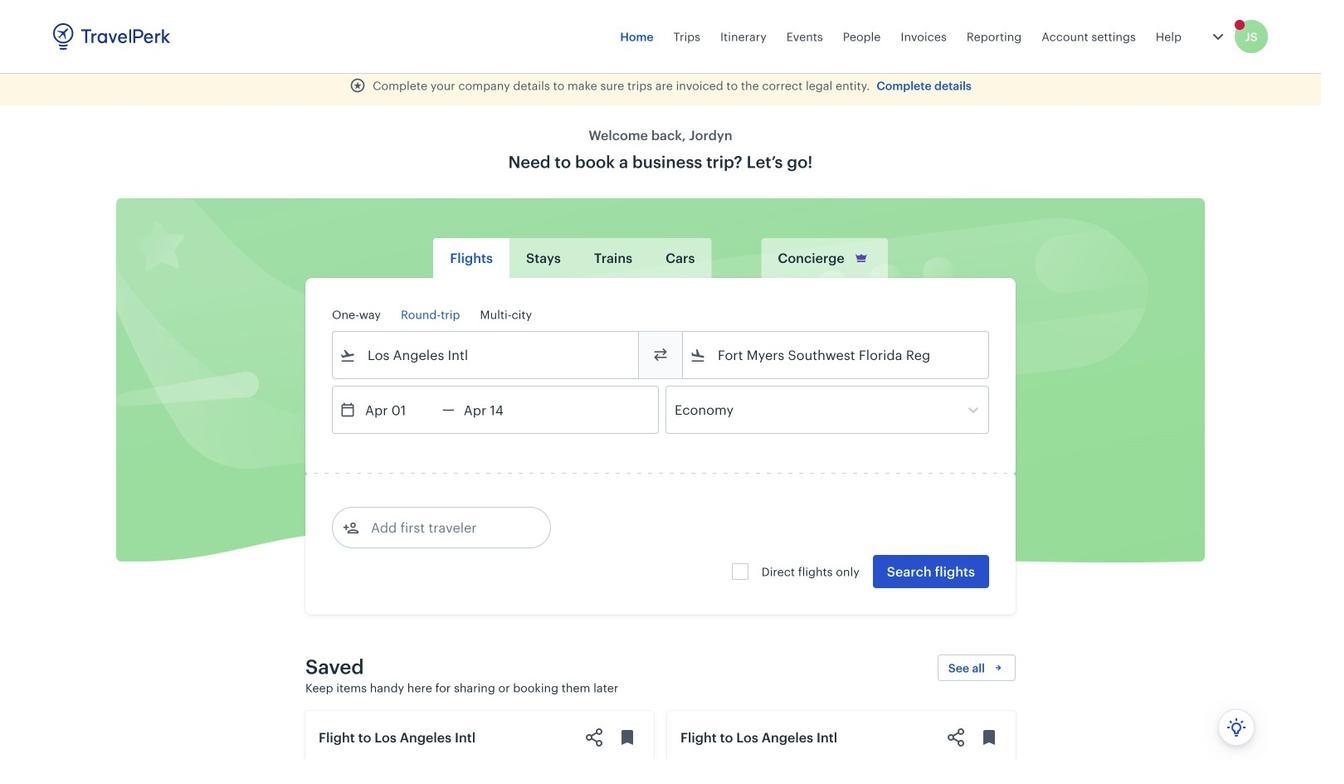 Task type: locate. For each thing, give the bounding box(es) containing it.
Add first traveler search field
[[359, 515, 532, 541]]

To search field
[[707, 342, 967, 369]]

Depart text field
[[356, 387, 443, 433]]

Return text field
[[455, 387, 541, 433]]



Task type: describe. For each thing, give the bounding box(es) containing it.
From search field
[[356, 342, 617, 369]]



